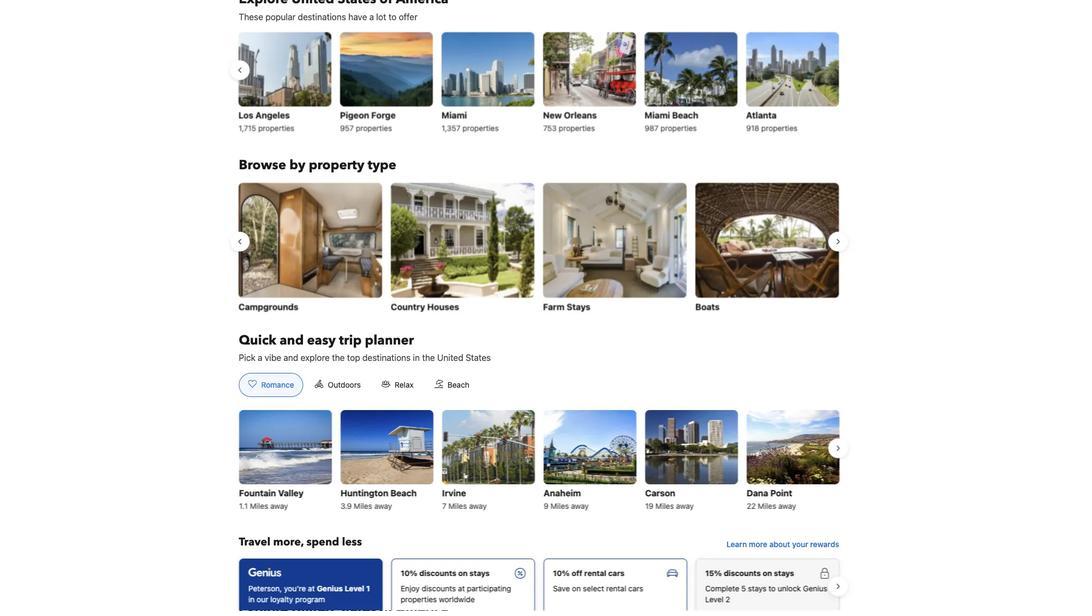 Task type: locate. For each thing, give the bounding box(es) containing it.
1 vertical spatial beach
[[448, 380, 470, 389]]

enjoy
[[401, 584, 420, 593]]

point
[[771, 488, 793, 498]]

beach button
[[425, 373, 479, 397]]

1 vertical spatial level
[[705, 595, 724, 604]]

away down huntington
[[374, 502, 392, 511]]

1 at from the left
[[308, 584, 315, 593]]

on for stays
[[763, 569, 772, 578]]

19
[[645, 502, 654, 511]]

in left our
[[248, 595, 254, 604]]

properties down enjoy
[[401, 595, 437, 604]]

2 region from the top
[[230, 178, 849, 318]]

stays right the 5
[[748, 584, 767, 593]]

3 away from the left
[[469, 502, 487, 511]]

1 horizontal spatial the
[[422, 353, 435, 363]]

at for participating
[[458, 584, 465, 593]]

participating
[[467, 584, 511, 593]]

1 vertical spatial and
[[284, 353, 298, 363]]

irvine
[[442, 488, 466, 498]]

fountain valley 1.1 miles away
[[239, 488, 303, 511]]

quick
[[239, 331, 277, 349]]

1 horizontal spatial to
[[769, 584, 776, 593]]

boats
[[696, 301, 720, 312]]

states
[[466, 353, 491, 363]]

discounts up the 5
[[724, 569, 761, 578]]

irvine 7 miles away
[[442, 488, 487, 511]]

level left 1
[[345, 584, 364, 593]]

region containing campgrounds
[[230, 178, 849, 318]]

beach
[[673, 110, 699, 120], [448, 380, 470, 389], [390, 488, 417, 498]]

1 horizontal spatial cars
[[628, 584, 644, 593]]

rewards
[[811, 540, 840, 549]]

miles inside carson 19 miles away
[[656, 502, 674, 511]]

miles right 7
[[448, 502, 467, 511]]

about
[[770, 540, 791, 549]]

1 horizontal spatial genius
[[803, 584, 828, 593]]

2 away from the left
[[374, 502, 392, 511]]

0 horizontal spatial miami
[[442, 110, 468, 120]]

complete 5 stays to unlock genius level 2
[[705, 584, 828, 604]]

0 horizontal spatial destinations
[[298, 11, 346, 22]]

1 horizontal spatial stays
[[748, 584, 767, 593]]

carson
[[645, 488, 676, 498]]

top
[[347, 353, 360, 363]]

more,
[[273, 535, 304, 550]]

2 miami from the left
[[645, 110, 671, 120]]

in inside 'quick and easy trip planner pick a vibe and explore the top destinations in the united states'
[[413, 353, 420, 363]]

these
[[239, 11, 263, 22]]

angeles
[[256, 110, 290, 120]]

properties inside los angeles 1,715 properties
[[259, 123, 295, 132]]

0 vertical spatial to
[[389, 11, 397, 22]]

cars up save on select rental cars
[[608, 569, 625, 578]]

0 horizontal spatial a
[[258, 353, 263, 363]]

properties inside enjoy discounts at participating properties worldwide
[[401, 595, 437, 604]]

6 away from the left
[[779, 502, 796, 511]]

0 horizontal spatial on
[[458, 569, 468, 578]]

away right 7
[[469, 502, 487, 511]]

properties down the orleans
[[559, 123, 596, 132]]

5 miles from the left
[[656, 502, 674, 511]]

boats link
[[696, 183, 840, 314]]

miami for beach
[[645, 110, 671, 120]]

1 horizontal spatial level
[[705, 595, 724, 604]]

region
[[230, 28, 849, 139], [230, 178, 849, 318], [230, 406, 849, 517], [230, 554, 849, 611]]

0 horizontal spatial 10%
[[401, 569, 417, 578]]

forge
[[372, 110, 396, 120]]

peterson,
[[248, 584, 282, 593]]

properties down forge
[[356, 123, 393, 132]]

0 horizontal spatial the
[[332, 353, 345, 363]]

0 vertical spatial beach
[[673, 110, 699, 120]]

spend
[[307, 535, 339, 550]]

miles down huntington
[[354, 502, 372, 511]]

miles down "carson" at the right bottom
[[656, 502, 674, 511]]

a
[[370, 11, 374, 22], [258, 353, 263, 363]]

1 horizontal spatial 10%
[[553, 569, 570, 578]]

6 miles from the left
[[758, 502, 777, 511]]

2 genius from the left
[[803, 584, 828, 593]]

cars right select
[[628, 584, 644, 593]]

genius
[[317, 584, 343, 593], [803, 584, 828, 593]]

region containing 10% discounts on stays
[[230, 554, 849, 611]]

4 region from the top
[[230, 554, 849, 611]]

miami up 1,357
[[442, 110, 468, 120]]

4 away from the left
[[571, 502, 589, 511]]

browse
[[239, 156, 286, 174]]

on up 'complete 5 stays to unlock genius level 2' on the bottom right of the page
[[763, 569, 772, 578]]

1 10% from the left
[[401, 569, 417, 578]]

a left the vibe
[[258, 353, 263, 363]]

3 miles from the left
[[448, 502, 467, 511]]

easy
[[307, 331, 336, 349]]

properties right 987
[[661, 123, 698, 132]]

tab list
[[230, 373, 488, 398]]

1 miami from the left
[[442, 110, 468, 120]]

away right the 19
[[676, 502, 694, 511]]

at inside enjoy discounts at participating properties worldwide
[[458, 584, 465, 593]]

in inside peterson, you're at genius level 1 in our loyalty program
[[248, 595, 254, 604]]

3 region from the top
[[230, 406, 849, 517]]

at inside peterson, you're at genius level 1 in our loyalty program
[[308, 584, 315, 593]]

discounts for 5
[[724, 569, 761, 578]]

and up the vibe
[[280, 331, 304, 349]]

campgrounds
[[239, 301, 299, 312]]

10% up save
[[553, 569, 570, 578]]

away down valley
[[270, 502, 288, 511]]

0 vertical spatial a
[[370, 11, 374, 22]]

the left the top
[[332, 353, 345, 363]]

level down complete
[[705, 595, 724, 604]]

the left 'united' in the bottom left of the page
[[422, 353, 435, 363]]

1 vertical spatial cars
[[628, 584, 644, 593]]

miles
[[250, 502, 268, 511], [354, 502, 372, 511], [448, 502, 467, 511], [551, 502, 569, 511], [656, 502, 674, 511], [758, 502, 777, 511]]

travel more, spend less
[[239, 535, 362, 550]]

miles down the fountain
[[250, 502, 268, 511]]

2 10% from the left
[[553, 569, 570, 578]]

destinations inside 'quick and easy trip planner pick a vibe and explore the top destinations in the united states'
[[363, 353, 411, 363]]

0 horizontal spatial beach
[[390, 488, 417, 498]]

0 horizontal spatial in
[[248, 595, 254, 604]]

properties right 1,357
[[463, 123, 499, 132]]

destinations down planner
[[363, 353, 411, 363]]

pick
[[239, 353, 256, 363]]

on up enjoy discounts at participating properties worldwide
[[458, 569, 468, 578]]

0 horizontal spatial at
[[308, 584, 315, 593]]

0 horizontal spatial level
[[345, 584, 364, 593]]

genius right unlock
[[803, 584, 828, 593]]

orleans
[[565, 110, 598, 120]]

genius up program
[[317, 584, 343, 593]]

0 vertical spatial in
[[413, 353, 420, 363]]

0 vertical spatial level
[[345, 584, 364, 593]]

2 vertical spatial beach
[[390, 488, 417, 498]]

blue genius logo image
[[248, 568, 281, 577], [248, 568, 281, 577]]

5 away from the left
[[676, 502, 694, 511]]

1 vertical spatial rental
[[606, 584, 626, 593]]

2 miles from the left
[[354, 502, 372, 511]]

2 horizontal spatial on
[[763, 569, 772, 578]]

level inside peterson, you're at genius level 1 in our loyalty program
[[345, 584, 364, 593]]

travel
[[239, 535, 271, 550]]

1 horizontal spatial miami
[[645, 110, 671, 120]]

1 horizontal spatial on
[[572, 584, 581, 593]]

0 vertical spatial destinations
[[298, 11, 346, 22]]

stays
[[470, 569, 490, 578], [774, 569, 794, 578], [748, 584, 767, 593]]

stays up unlock
[[774, 569, 794, 578]]

miami inside miami beach 987 properties
[[645, 110, 671, 120]]

1 horizontal spatial a
[[370, 11, 374, 22]]

offer
[[399, 11, 418, 22]]

loyalty
[[270, 595, 293, 604]]

at for genius
[[308, 584, 315, 593]]

2 the from the left
[[422, 353, 435, 363]]

at up program
[[308, 584, 315, 593]]

destinations
[[298, 11, 346, 22], [363, 353, 411, 363]]

and right the vibe
[[284, 353, 298, 363]]

unlock
[[778, 584, 801, 593]]

away
[[270, 502, 288, 511], [374, 502, 392, 511], [469, 502, 487, 511], [571, 502, 589, 511], [676, 502, 694, 511], [779, 502, 796, 511]]

miami inside miami 1,357 properties
[[442, 110, 468, 120]]

to
[[389, 11, 397, 22], [769, 584, 776, 593]]

learn more about your rewards
[[727, 540, 840, 549]]

in
[[413, 353, 420, 363], [248, 595, 254, 604]]

fountain
[[239, 488, 276, 498]]

complete
[[705, 584, 739, 593]]

miles right the 22
[[758, 502, 777, 511]]

2 horizontal spatial stays
[[774, 569, 794, 578]]

miles inside dana point 22 miles away
[[758, 502, 777, 511]]

a inside 'quick and easy trip planner pick a vibe and explore the top destinations in the united states'
[[258, 353, 263, 363]]

in up relax
[[413, 353, 420, 363]]

discounts up enjoy discounts at participating properties worldwide
[[419, 569, 456, 578]]

to right lot
[[389, 11, 397, 22]]

at up worldwide
[[458, 584, 465, 593]]

farm
[[544, 301, 565, 312]]

1 horizontal spatial at
[[458, 584, 465, 593]]

properties inside pigeon forge 957 properties
[[356, 123, 393, 132]]

stays up participating
[[470, 569, 490, 578]]

learn
[[727, 540, 747, 549]]

1 vertical spatial in
[[248, 595, 254, 604]]

away down point
[[779, 502, 796, 511]]

1 region from the top
[[230, 28, 849, 139]]

destinations left have on the top
[[298, 11, 346, 22]]

1 away from the left
[[270, 502, 288, 511]]

0 horizontal spatial cars
[[608, 569, 625, 578]]

1 horizontal spatial beach
[[448, 380, 470, 389]]

miles down anaheim
[[551, 502, 569, 511]]

miles inside 'irvine 7 miles away'
[[448, 502, 467, 511]]

at
[[308, 584, 315, 593], [458, 584, 465, 593]]

and
[[280, 331, 304, 349], [284, 353, 298, 363]]

away inside 'irvine 7 miles away'
[[469, 502, 487, 511]]

beach for huntington beach
[[390, 488, 417, 498]]

properties inside miami beach 987 properties
[[661, 123, 698, 132]]

properties
[[259, 123, 295, 132], [356, 123, 393, 132], [463, 123, 499, 132], [559, 123, 596, 132], [661, 123, 698, 132], [762, 123, 798, 132], [401, 595, 437, 604]]

a left lot
[[370, 11, 374, 22]]

10%
[[401, 569, 417, 578], [553, 569, 570, 578]]

browse by property type
[[239, 156, 397, 174]]

atlanta
[[747, 110, 777, 120]]

beach inside 'huntington beach 3.9 miles away'
[[390, 488, 417, 498]]

0 horizontal spatial stays
[[470, 569, 490, 578]]

1 vertical spatial destinations
[[363, 353, 411, 363]]

0 horizontal spatial genius
[[317, 584, 343, 593]]

anaheim
[[544, 488, 581, 498]]

level inside 'complete 5 stays to unlock genius level 2'
[[705, 595, 724, 604]]

united
[[438, 353, 464, 363]]

1 miles from the left
[[250, 502, 268, 511]]

1 horizontal spatial in
[[413, 353, 420, 363]]

properties down angeles
[[259, 123, 295, 132]]

beach inside miami beach 987 properties
[[673, 110, 699, 120]]

9
[[544, 502, 549, 511]]

the
[[332, 353, 345, 363], [422, 353, 435, 363]]

away inside carson 19 miles away
[[676, 502, 694, 511]]

houses
[[428, 301, 460, 312]]

pigeon forge 957 properties
[[341, 110, 396, 132]]

1 horizontal spatial destinations
[[363, 353, 411, 363]]

miles inside anaheim 9 miles away
[[551, 502, 569, 511]]

10% up enjoy
[[401, 569, 417, 578]]

1 vertical spatial a
[[258, 353, 263, 363]]

miami up 987
[[645, 110, 671, 120]]

miles inside the fountain valley 1.1 miles away
[[250, 502, 268, 511]]

2 at from the left
[[458, 584, 465, 593]]

rental right select
[[606, 584, 626, 593]]

genius inside 'complete 5 stays to unlock genius level 2'
[[803, 584, 828, 593]]

4 miles from the left
[[551, 502, 569, 511]]

region containing los angeles
[[230, 28, 849, 139]]

1 vertical spatial to
[[769, 584, 776, 593]]

1 genius from the left
[[317, 584, 343, 593]]

rental up select
[[584, 569, 606, 578]]

2 horizontal spatial beach
[[673, 110, 699, 120]]

properties down "atlanta"
[[762, 123, 798, 132]]

beach for miami beach
[[673, 110, 699, 120]]

beach inside button
[[448, 380, 470, 389]]

discounts down 10% discounts on stays
[[422, 584, 456, 593]]

918
[[747, 123, 760, 132]]

away down anaheim
[[571, 502, 589, 511]]

to left unlock
[[769, 584, 776, 593]]

on right save
[[572, 584, 581, 593]]



Task type: vqa. For each thing, say whether or not it's contained in the screenshot.


Task type: describe. For each thing, give the bounding box(es) containing it.
new
[[544, 110, 563, 120]]

1,715
[[239, 123, 257, 132]]

miami for 1,357
[[442, 110, 468, 120]]

properties inside the new orleans 753 properties
[[559, 123, 596, 132]]

planner
[[365, 331, 414, 349]]

off
[[572, 569, 583, 578]]

genius inside peterson, you're at genius level 1 in our loyalty program
[[317, 584, 343, 593]]

region containing fountain valley
[[230, 406, 849, 517]]

stays
[[567, 301, 591, 312]]

save
[[553, 584, 570, 593]]

away inside anaheim 9 miles away
[[571, 502, 589, 511]]

0 vertical spatial rental
[[584, 569, 606, 578]]

miami beach 987 properties
[[645, 110, 699, 132]]

los
[[239, 110, 254, 120]]

stays for 15% discounts on stays
[[774, 569, 794, 578]]

campgrounds link
[[239, 183, 383, 314]]

10% for 10% off rental cars
[[553, 569, 570, 578]]

1 the from the left
[[332, 353, 345, 363]]

discounts inside enjoy discounts at participating properties worldwide
[[422, 584, 456, 593]]

5
[[742, 584, 746, 593]]

your
[[793, 540, 809, 549]]

10% for 10% discounts on stays
[[401, 569, 417, 578]]

to inside 'complete 5 stays to unlock genius level 2'
[[769, 584, 776, 593]]

romance
[[261, 380, 294, 389]]

15%
[[705, 569, 722, 578]]

miami 1,357 properties
[[442, 110, 499, 132]]

by
[[290, 156, 306, 174]]

popular
[[266, 11, 296, 22]]

outdoors button
[[306, 373, 370, 397]]

discounts for discounts
[[419, 569, 456, 578]]

0 vertical spatial and
[[280, 331, 304, 349]]

away inside dana point 22 miles away
[[779, 502, 796, 511]]

15% discounts on stays
[[705, 569, 794, 578]]

select
[[583, 584, 604, 593]]

more
[[749, 540, 768, 549]]

less
[[342, 535, 362, 550]]

pigeon
[[341, 110, 370, 120]]

753
[[544, 123, 557, 132]]

carson 19 miles away
[[645, 488, 694, 511]]

country houses
[[391, 301, 460, 312]]

tab list containing romance
[[230, 373, 488, 398]]

quick and easy trip planner pick a vibe and explore the top destinations in the united states
[[239, 331, 491, 363]]

1,357
[[442, 123, 461, 132]]

10% discounts on stays
[[401, 569, 490, 578]]

lot
[[376, 11, 387, 22]]

our
[[257, 595, 268, 604]]

on for at
[[458, 569, 468, 578]]

country houses link
[[391, 183, 535, 314]]

you're
[[284, 584, 306, 593]]

property
[[309, 156, 365, 174]]

2
[[726, 595, 730, 604]]

vibe
[[265, 353, 281, 363]]

properties inside miami 1,357 properties
[[463, 123, 499, 132]]

properties inside atlanta 918 properties
[[762, 123, 798, 132]]

dana
[[747, 488, 769, 498]]

los angeles 1,715 properties
[[239, 110, 295, 132]]

anaheim 9 miles away
[[544, 488, 589, 511]]

987
[[645, 123, 659, 132]]

huntington beach 3.9 miles away
[[341, 488, 417, 511]]

learn more about your rewards link
[[723, 535, 844, 554]]

trip
[[339, 331, 362, 349]]

7
[[442, 502, 446, 511]]

enjoy discounts at participating properties worldwide
[[401, 584, 511, 604]]

huntington
[[341, 488, 388, 498]]

outdoors
[[328, 380, 361, 389]]

1.1
[[239, 502, 248, 511]]

957
[[341, 123, 354, 132]]

have
[[349, 11, 367, 22]]

program
[[295, 595, 325, 604]]

valley
[[278, 488, 303, 498]]

relax
[[395, 380, 414, 389]]

0 vertical spatial cars
[[608, 569, 625, 578]]

stays for 10% discounts on stays
[[470, 569, 490, 578]]

romance button
[[239, 373, 303, 397]]

3.9
[[341, 502, 352, 511]]

away inside 'huntington beach 3.9 miles away'
[[374, 502, 392, 511]]

country
[[391, 301, 426, 312]]

new orleans 753 properties
[[544, 110, 598, 132]]

10% off rental cars
[[553, 569, 625, 578]]

these popular destinations have a lot to offer
[[239, 11, 418, 22]]

farm stays
[[544, 301, 591, 312]]

1
[[366, 584, 370, 593]]

farm stays link
[[544, 183, 687, 314]]

miles inside 'huntington beach 3.9 miles away'
[[354, 502, 372, 511]]

dana point 22 miles away
[[747, 488, 796, 511]]

relax button
[[373, 373, 423, 397]]

worldwide
[[439, 595, 475, 604]]

stays inside 'complete 5 stays to unlock genius level 2'
[[748, 584, 767, 593]]

explore
[[301, 353, 330, 363]]

away inside the fountain valley 1.1 miles away
[[270, 502, 288, 511]]

save on select rental cars
[[553, 584, 644, 593]]

0 horizontal spatial to
[[389, 11, 397, 22]]

22
[[747, 502, 756, 511]]



